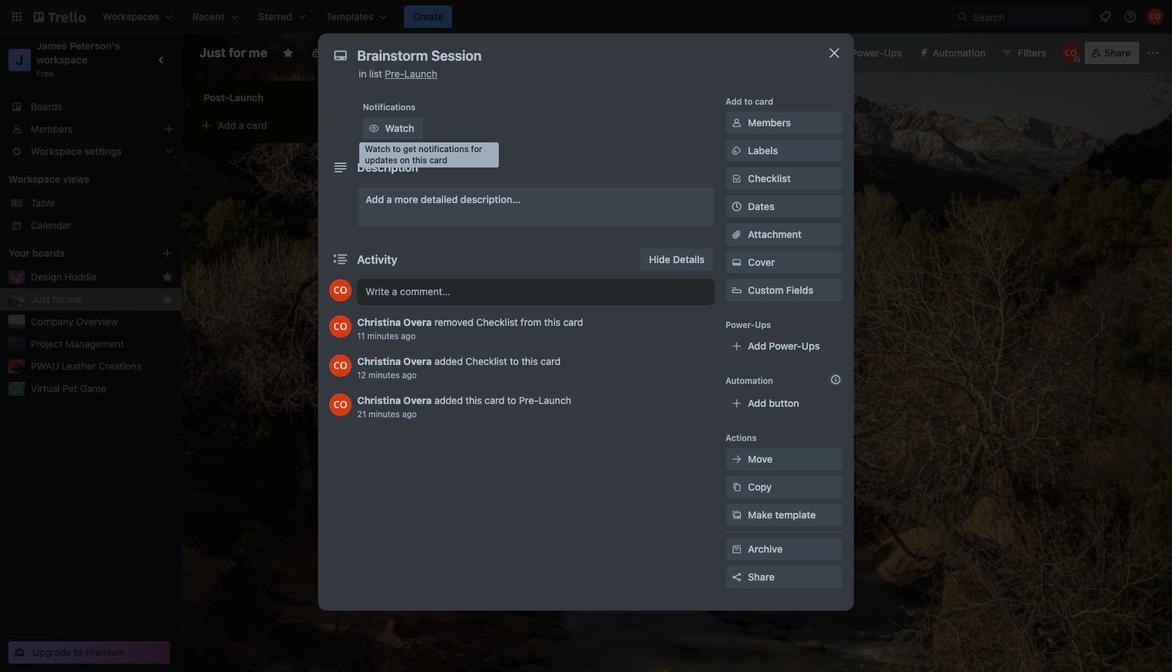 Task type: locate. For each thing, give the bounding box(es) containing it.
0 vertical spatial starred icon image
[[162, 271, 173, 283]]

1 starred icon image from the top
[[162, 271, 173, 283]]

sm image
[[730, 116, 744, 130], [367, 121, 381, 135], [730, 255, 744, 269], [730, 452, 744, 466], [730, 542, 744, 556]]

None text field
[[350, 43, 811, 68]]

starred icon image
[[162, 271, 173, 283], [162, 294, 173, 305]]

sm image
[[914, 42, 933, 61], [730, 144, 744, 158], [730, 480, 744, 494], [730, 508, 744, 522]]

1 vertical spatial christina overa (christinaovera) image
[[329, 394, 352, 416]]

0 notifications image
[[1097, 8, 1114, 25]]

star or unstar board image
[[283, 47, 294, 59]]

1 christina overa (christinaovera) image from the top
[[329, 279, 352, 302]]

add board image
[[162, 248, 173, 259]]

create from template… image
[[357, 120, 369, 131]]

1 vertical spatial starred icon image
[[162, 294, 173, 305]]

christina overa (christinaovera) image
[[329, 279, 352, 302], [329, 394, 352, 416]]

0 vertical spatial christina overa (christinaovera) image
[[329, 279, 352, 302]]

christina overa (christinaovera) image inside the primary element
[[1147, 8, 1164, 25]]

christina overa (christinaovera) image
[[1147, 8, 1164, 25], [1061, 43, 1081, 63], [329, 315, 352, 338], [329, 355, 352, 377]]



Task type: vqa. For each thing, say whether or not it's contained in the screenshot.
the bottom Boards Link
no



Task type: describe. For each thing, give the bounding box(es) containing it.
open information menu image
[[1124, 10, 1138, 24]]

primary element
[[0, 0, 1173, 34]]

2 christina overa (christinaovera) image from the top
[[329, 394, 352, 416]]

2 starred icon image from the top
[[162, 294, 173, 305]]

customize views image
[[437, 46, 451, 60]]

search image
[[958, 11, 969, 22]]

Write a comment text field
[[357, 279, 715, 304]]

close dialog image
[[826, 45, 843, 61]]

your boards with 6 items element
[[8, 245, 141, 262]]

Board name text field
[[193, 42, 274, 64]]

show menu image
[[1147, 46, 1161, 60]]

Search field
[[969, 7, 1091, 27]]



